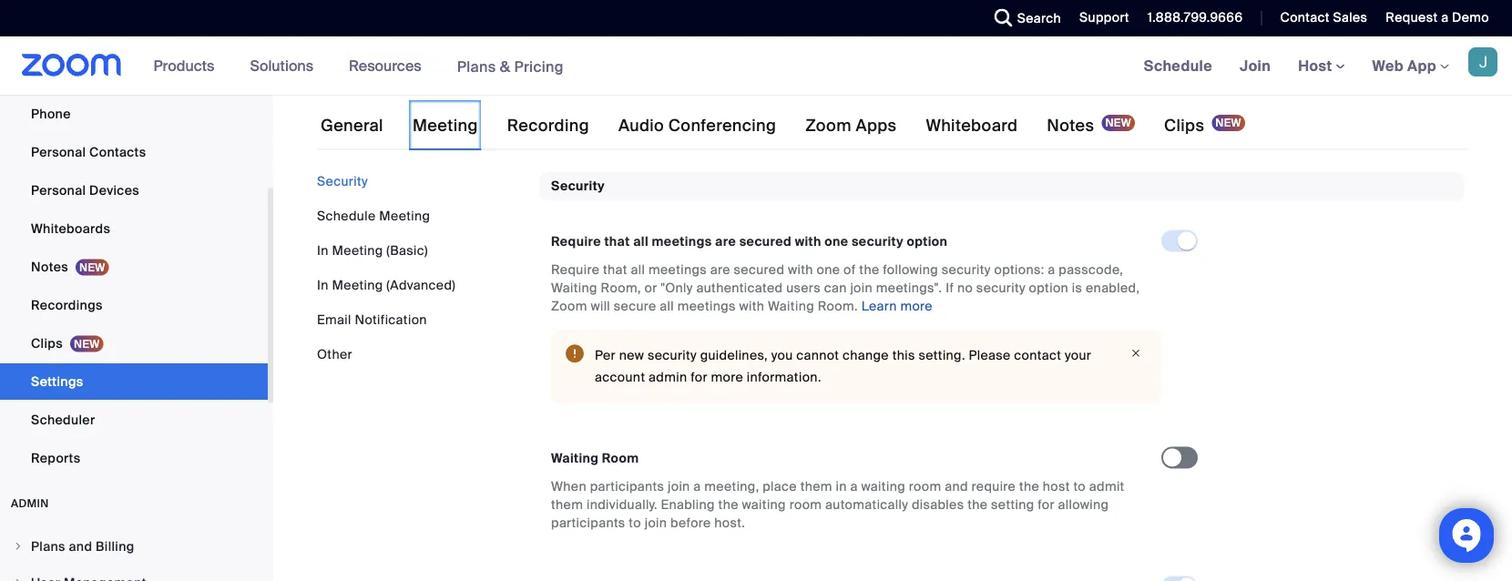 Task type: locate. For each thing, give the bounding box(es) containing it.
join link
[[1226, 36, 1284, 95]]

join inside require that all meetings are secured with one of the following security options: a passcode, waiting room, or "only authenticated users can join meetings". if no security option is enabled, zoom will secure all meetings with waiting room.
[[850, 280, 873, 296]]

personal for personal devices
[[31, 182, 86, 199]]

0 vertical spatial are
[[715, 233, 736, 250]]

personal menu menu
[[0, 0, 268, 478]]

0 vertical spatial require
[[551, 233, 601, 250]]

can
[[824, 280, 847, 296]]

zoom inside tabs of my account settings page tab list
[[805, 115, 852, 136]]

audio
[[618, 115, 664, 136]]

reports link
[[0, 440, 268, 476]]

1 personal from the top
[[31, 143, 86, 160]]

for down host
[[1038, 496, 1055, 513]]

solutions
[[250, 56, 313, 75]]

0 vertical spatial waiting
[[551, 280, 597, 296]]

waiting down place
[[742, 496, 786, 513]]

right image for plans and billing menu item
[[13, 541, 24, 552]]

join down the of
[[850, 280, 873, 296]]

1 horizontal spatial clips
[[1164, 115, 1204, 136]]

join
[[850, 280, 873, 296], [668, 478, 690, 495], [645, 515, 667, 531]]

products
[[154, 56, 214, 75]]

guidelines,
[[700, 347, 768, 364]]

0 vertical spatial right image
[[13, 541, 24, 552]]

one up the of
[[825, 233, 848, 250]]

scheduler
[[31, 411, 95, 428]]

join
[[1240, 56, 1271, 75]]

0 vertical spatial all
[[633, 233, 649, 250]]

1 horizontal spatial to
[[1073, 478, 1086, 495]]

Search Settings text field
[[317, 42, 745, 71]]

for
[[691, 369, 708, 386], [1038, 496, 1055, 513]]

1 vertical spatial right image
[[13, 577, 24, 581]]

your
[[1065, 347, 1091, 364]]

0 vertical spatial in
[[317, 242, 329, 259]]

personal
[[31, 143, 86, 160], [31, 182, 86, 199]]

1 vertical spatial require
[[551, 261, 600, 278]]

1 vertical spatial meetings
[[649, 261, 707, 278]]

option inside require that all meetings are secured with one of the following security options: a passcode, waiting room, or "only authenticated users can join meetings". if no security option is enabled, zoom will secure all meetings with waiting room.
[[1029, 280, 1069, 296]]

information.
[[747, 369, 821, 386]]

participants up individually.
[[590, 478, 664, 495]]

0 vertical spatial option
[[907, 233, 948, 250]]

product information navigation
[[140, 36, 577, 96]]

demo
[[1452, 9, 1489, 26]]

waiting room
[[551, 450, 639, 467]]

security up schedule meeting "link" in the top left of the page
[[317, 173, 368, 189]]

right image inside plans and billing menu item
[[13, 541, 24, 552]]

1 vertical spatial zoom
[[551, 298, 587, 315]]

settings
[[31, 373, 83, 390]]

1 vertical spatial plans
[[31, 538, 65, 555]]

host.
[[714, 515, 745, 531]]

1 horizontal spatial security
[[551, 178, 605, 194]]

1 horizontal spatial join
[[668, 478, 690, 495]]

security inside per new security guidelines, you cannot change this setting. please contact your account admin for more information.
[[648, 347, 697, 364]]

tabs of my account settings page tab list
[[317, 100, 1249, 151]]

a right in
[[850, 478, 858, 495]]

pricing
[[514, 57, 564, 76]]

authenticated
[[696, 280, 783, 296]]

schedule inside 'meetings' navigation
[[1144, 56, 1212, 75]]

0 horizontal spatial for
[[691, 369, 708, 386]]

and up the disables at the bottom of page
[[945, 478, 968, 495]]

waiting
[[861, 478, 905, 495], [742, 496, 786, 513]]

0 horizontal spatial zoom
[[551, 298, 587, 315]]

banner
[[0, 36, 1512, 96]]

0 horizontal spatial more
[[711, 369, 743, 386]]

and inside menu item
[[69, 538, 92, 555]]

meeting up (basic)
[[379, 207, 430, 224]]

0 vertical spatial and
[[945, 478, 968, 495]]

schedule down security link
[[317, 207, 376, 224]]

a
[[1441, 9, 1449, 26], [1048, 261, 1055, 278], [694, 478, 701, 495], [850, 478, 858, 495]]

0 vertical spatial with
[[795, 233, 821, 250]]

1 vertical spatial are
[[710, 261, 730, 278]]

notes
[[1047, 115, 1094, 136], [31, 258, 68, 275]]

0 horizontal spatial clips
[[31, 335, 63, 352]]

room up the disables at the bottom of page
[[909, 478, 941, 495]]

more down meetings".
[[900, 298, 933, 315]]

1 vertical spatial notes
[[31, 258, 68, 275]]

1 vertical spatial more
[[711, 369, 743, 386]]

zoom left will
[[551, 298, 587, 315]]

security
[[852, 233, 904, 250], [942, 261, 991, 278], [976, 280, 1026, 296], [648, 347, 697, 364]]

room down place
[[789, 496, 822, 513]]

new
[[619, 347, 644, 364]]

the up host.
[[718, 496, 738, 513]]

0 vertical spatial meetings
[[652, 233, 712, 250]]

2 personal from the top
[[31, 182, 86, 199]]

1 require from the top
[[551, 233, 601, 250]]

1 vertical spatial in
[[317, 276, 329, 293]]

account
[[595, 369, 645, 386]]

meeting up email notification
[[332, 276, 383, 293]]

1 vertical spatial that
[[603, 261, 627, 278]]

waiting up automatically
[[861, 478, 905, 495]]

menu bar
[[317, 172, 526, 363]]

security element
[[540, 172, 1464, 581]]

that inside require that all meetings are secured with one of the following security options: a passcode, waiting room, or "only authenticated users can join meetings". if no security option is enabled, zoom will secure all meetings with waiting room.
[[603, 261, 627, 278]]

one
[[825, 233, 848, 250], [817, 261, 840, 278]]

for inside per new security guidelines, you cannot change this setting. please contact your account admin for more information.
[[691, 369, 708, 386]]

support link
[[1066, 0, 1134, 36], [1079, 9, 1129, 26]]

a right options:
[[1048, 261, 1055, 278]]

with
[[795, 233, 821, 250], [788, 261, 813, 278], [739, 298, 765, 315]]

right image inside menu item
[[13, 577, 24, 581]]

and left billing
[[69, 538, 92, 555]]

1 vertical spatial them
[[551, 496, 583, 513]]

search
[[1017, 10, 1061, 26]]

them
[[800, 478, 832, 495], [551, 496, 583, 513]]

0 horizontal spatial them
[[551, 496, 583, 513]]

require for require that all meetings are secured with one of the following security options: a passcode, waiting room, or "only authenticated users can join meetings". if no security option is enabled, zoom will secure all meetings with waiting room.
[[551, 261, 600, 278]]

personal devices link
[[0, 172, 268, 209]]

0 horizontal spatial and
[[69, 538, 92, 555]]

require up will
[[551, 261, 600, 278]]

1 horizontal spatial option
[[1029, 280, 1069, 296]]

schedule down 1.888.799.9666
[[1144, 56, 1212, 75]]

resources button
[[349, 36, 430, 95]]

(advanced)
[[387, 276, 456, 293]]

1 horizontal spatial room
[[909, 478, 941, 495]]

1 horizontal spatial and
[[945, 478, 968, 495]]

the
[[859, 261, 879, 278], [1019, 478, 1039, 495], [718, 496, 738, 513], [968, 496, 988, 513]]

please
[[969, 347, 1011, 364]]

contact
[[1280, 9, 1330, 26]]

require that all meetings are secured with one of the following security options: a passcode, waiting room, or "only authenticated users can join meetings". if no security option is enabled, zoom will secure all meetings with waiting room.
[[551, 261, 1140, 315]]

in down schedule meeting "link" in the top left of the page
[[317, 242, 329, 259]]

request a demo link
[[1372, 0, 1512, 36], [1386, 9, 1489, 26]]

personal up whiteboards on the top of page
[[31, 182, 86, 199]]

to
[[1073, 478, 1086, 495], [629, 515, 641, 531]]

1 right image from the top
[[13, 541, 24, 552]]

are inside require that all meetings are secured with one of the following security options: a passcode, waiting room, or "only authenticated users can join meetings". if no security option is enabled, zoom will secure all meetings with waiting room.
[[710, 261, 730, 278]]

waiting up will
[[551, 280, 597, 296]]

require inside require that all meetings are secured with one of the following security options: a passcode, waiting room, or "only authenticated users can join meetings". if no security option is enabled, zoom will secure all meetings with waiting room.
[[551, 261, 600, 278]]

1.888.799.9666
[[1148, 9, 1243, 26]]

are for security
[[715, 233, 736, 250]]

2 horizontal spatial join
[[850, 280, 873, 296]]

1 vertical spatial all
[[631, 261, 645, 278]]

per
[[595, 347, 616, 364]]

a up enabling
[[694, 478, 701, 495]]

1 vertical spatial schedule
[[317, 207, 376, 224]]

contact
[[1014, 347, 1061, 364]]

plans inside menu item
[[31, 538, 65, 555]]

the right the of
[[859, 261, 879, 278]]

meeting for in meeting (advanced)
[[332, 276, 383, 293]]

personal down phone at the left of the page
[[31, 143, 86, 160]]

secured inside require that all meetings are secured with one of the following security options: a passcode, waiting room, or "only authenticated users can join meetings". if no security option is enabled, zoom will secure all meetings with waiting room.
[[734, 261, 785, 278]]

1.888.799.9666 button up join
[[1134, 0, 1247, 36]]

0 horizontal spatial notes
[[31, 258, 68, 275]]

1.888.799.9666 button up schedule link
[[1148, 9, 1243, 26]]

right image for menu item on the bottom of the page inside side navigation navigation
[[13, 577, 24, 581]]

in meeting (basic) link
[[317, 242, 428, 259]]

notes inside tabs of my account settings page tab list
[[1047, 115, 1094, 136]]

resources
[[349, 56, 421, 75]]

1 horizontal spatial schedule
[[1144, 56, 1212, 75]]

profile picture image
[[1468, 47, 1497, 77]]

2 right image from the top
[[13, 577, 24, 581]]

to down individually.
[[629, 515, 641, 531]]

schedule inside menu bar
[[317, 207, 376, 224]]

zoom left apps
[[805, 115, 852, 136]]

secured
[[739, 233, 792, 250], [734, 261, 785, 278]]

meeting inside tabs of my account settings page tab list
[[413, 115, 478, 136]]

to up allowing
[[1073, 478, 1086, 495]]

plans and billing
[[31, 538, 134, 555]]

0 horizontal spatial join
[[645, 515, 667, 531]]

one up can
[[817, 261, 840, 278]]

whiteboards
[[31, 220, 110, 237]]

0 horizontal spatial room
[[789, 496, 822, 513]]

personal for personal contacts
[[31, 143, 86, 160]]

0 vertical spatial that
[[604, 233, 630, 250]]

room
[[909, 478, 941, 495], [789, 496, 822, 513]]

1 horizontal spatial them
[[800, 478, 832, 495]]

scheduler link
[[0, 402, 268, 438]]

1 vertical spatial with
[[788, 261, 813, 278]]

clips up "settings" at the left
[[31, 335, 63, 352]]

1 horizontal spatial waiting
[[861, 478, 905, 495]]

plans down admin
[[31, 538, 65, 555]]

1 horizontal spatial for
[[1038, 496, 1055, 513]]

clips inside tabs of my account settings page tab list
[[1164, 115, 1204, 136]]

waiting
[[551, 280, 597, 296], [768, 298, 814, 315], [551, 450, 599, 467]]

1 horizontal spatial notes
[[1047, 115, 1094, 136]]

1 vertical spatial room
[[789, 496, 822, 513]]

meetings".
[[876, 280, 942, 296]]

require
[[551, 233, 601, 250], [551, 261, 600, 278]]

option left is
[[1029, 280, 1069, 296]]

them left in
[[800, 478, 832, 495]]

meeting down schedule meeting "link" in the top left of the page
[[332, 242, 383, 259]]

2 require from the top
[[551, 261, 600, 278]]

request a demo
[[1386, 9, 1489, 26]]

setting.
[[919, 347, 965, 364]]

before
[[670, 515, 711, 531]]

plans left &
[[457, 57, 496, 76]]

security down recording
[[551, 178, 605, 194]]

1 horizontal spatial more
[[900, 298, 933, 315]]

with for of
[[788, 261, 813, 278]]

require for require that all meetings are secured with one security option
[[551, 233, 601, 250]]

2 vertical spatial waiting
[[551, 450, 599, 467]]

for right admin
[[691, 369, 708, 386]]

option up following
[[907, 233, 948, 250]]

2 in from the top
[[317, 276, 329, 293]]

room.
[[818, 298, 858, 315]]

require up the room,
[[551, 233, 601, 250]]

1 vertical spatial and
[[69, 538, 92, 555]]

in meeting (advanced) link
[[317, 276, 456, 293]]

settings link
[[0, 363, 268, 400]]

right image
[[13, 541, 24, 552], [13, 577, 24, 581]]

1 in from the top
[[317, 242, 329, 259]]

security up admin
[[648, 347, 697, 364]]

1 vertical spatial secured
[[734, 261, 785, 278]]

enabling
[[661, 496, 715, 513]]

zoom inside require that all meetings are secured with one of the following security options: a passcode, waiting room, or "only authenticated users can join meetings". if no security option is enabled, zoom will secure all meetings with waiting room.
[[551, 298, 587, 315]]

0 vertical spatial waiting
[[861, 478, 905, 495]]

join left before
[[645, 515, 667, 531]]

plans inside product information navigation
[[457, 57, 496, 76]]

1 vertical spatial for
[[1038, 496, 1055, 513]]

1.888.799.9666 button
[[1134, 0, 1247, 36], [1148, 9, 1243, 26]]

in up email
[[317, 276, 329, 293]]

1 vertical spatial personal
[[31, 182, 86, 199]]

0 vertical spatial participants
[[590, 478, 664, 495]]

plans for plans and billing
[[31, 538, 65, 555]]

more down guidelines,
[[711, 369, 743, 386]]

1 vertical spatial waiting
[[742, 496, 786, 513]]

all for require that all meetings are secured with one of the following security options: a passcode, waiting room, or "only authenticated users can join meetings". if no security option is enabled, zoom will secure all meetings with waiting room.
[[631, 261, 645, 278]]

in for in meeting (basic)
[[317, 242, 329, 259]]

one inside require that all meetings are secured with one of the following security options: a passcode, waiting room, or "only authenticated users can join meetings". if no security option is enabled, zoom will secure all meetings with waiting room.
[[817, 261, 840, 278]]

meeting down resources dropdown button
[[413, 115, 478, 136]]

0 vertical spatial plans
[[457, 57, 496, 76]]

plans & pricing
[[457, 57, 564, 76]]

1 vertical spatial clips
[[31, 335, 63, 352]]

0 vertical spatial secured
[[739, 233, 792, 250]]

zoom logo image
[[22, 54, 122, 77]]

0 horizontal spatial schedule
[[317, 207, 376, 224]]

one for security
[[825, 233, 848, 250]]

security
[[317, 173, 368, 189], [551, 178, 605, 194]]

products button
[[154, 36, 223, 95]]

request
[[1386, 9, 1438, 26]]

in
[[317, 242, 329, 259], [317, 276, 329, 293]]

zoom
[[805, 115, 852, 136], [551, 298, 587, 315]]

1 horizontal spatial zoom
[[805, 115, 852, 136]]

clips down schedule link
[[1164, 115, 1204, 136]]

0 vertical spatial one
[[825, 233, 848, 250]]

security down options:
[[976, 280, 1026, 296]]

0 vertical spatial clips
[[1164, 115, 1204, 136]]

side navigation navigation
[[0, 0, 273, 581]]

1 vertical spatial one
[[817, 261, 840, 278]]

menu item
[[0, 566, 268, 581]]

0 vertical spatial for
[[691, 369, 708, 386]]

clips inside personal menu menu
[[31, 335, 63, 352]]

room
[[602, 450, 639, 467]]

waiting up when
[[551, 450, 599, 467]]

more inside per new security guidelines, you cannot change this setting. please contact your account admin for more information.
[[711, 369, 743, 386]]

0 vertical spatial join
[[850, 280, 873, 296]]

automatically
[[825, 496, 908, 513]]

waiting down users
[[768, 298, 814, 315]]

meet zoom ai companion, footer
[[0, 0, 1512, 10]]

security up no
[[942, 261, 991, 278]]

clips
[[1164, 115, 1204, 136], [31, 335, 63, 352]]

that for require that all meetings are secured with one of the following security options: a passcode, waiting room, or "only authenticated users can join meetings". if no security option is enabled, zoom will secure all meetings with waiting room.
[[603, 261, 627, 278]]

or
[[645, 280, 657, 296]]

0 vertical spatial schedule
[[1144, 56, 1212, 75]]

them down when
[[551, 496, 583, 513]]

room,
[[601, 280, 641, 296]]

plans for plans & pricing
[[457, 57, 496, 76]]

0 vertical spatial personal
[[31, 143, 86, 160]]

participants down individually.
[[551, 515, 625, 531]]

when participants join a meeting, place them in a waiting room and require the host to admit them individually. enabling the waiting room automatically disables the setting for allowing participants to join before host.
[[551, 478, 1125, 531]]

0 vertical spatial zoom
[[805, 115, 852, 136]]

1 horizontal spatial plans
[[457, 57, 496, 76]]

plans and billing menu item
[[0, 529, 268, 564]]

1 vertical spatial option
[[1029, 280, 1069, 296]]

0 horizontal spatial plans
[[31, 538, 65, 555]]

recording
[[507, 115, 589, 136]]

admin menu menu
[[0, 529, 268, 581]]

(basic)
[[387, 242, 428, 259]]

join up enabling
[[668, 478, 690, 495]]

0 vertical spatial notes
[[1047, 115, 1094, 136]]

in
[[836, 478, 847, 495]]

for inside when participants join a meeting, place them in a waiting room and require the host to admit them individually. enabling the waiting room automatically disables the setting for allowing participants to join before host.
[[1038, 496, 1055, 513]]

meetings for require that all meetings are secured with one of the following security options: a passcode, waiting room, or "only authenticated users can join meetings". if no security option is enabled, zoom will secure all meetings with waiting room.
[[649, 261, 707, 278]]

0 horizontal spatial to
[[629, 515, 641, 531]]



Task type: vqa. For each thing, say whether or not it's contained in the screenshot.
the Search Contacts Input TEXT BOX
no



Task type: describe. For each thing, give the bounding box(es) containing it.
phone link
[[0, 96, 268, 132]]

2 vertical spatial all
[[660, 298, 674, 315]]

meeting for schedule meeting
[[379, 207, 430, 224]]

0 horizontal spatial option
[[907, 233, 948, 250]]

schedule for schedule
[[1144, 56, 1212, 75]]

contacts
[[89, 143, 146, 160]]

learn more
[[861, 298, 933, 315]]

notes link
[[0, 249, 268, 285]]

&
[[500, 57, 510, 76]]

individually.
[[587, 496, 657, 513]]

personal devices
[[31, 182, 139, 199]]

per new security guidelines, you cannot change this setting. please contact your account admin for more information. alert
[[551, 330, 1161, 403]]

recordings link
[[0, 287, 268, 323]]

no
[[957, 280, 973, 296]]

and inside when participants join a meeting, place them in a waiting room and require the host to admit them individually. enabling the waiting room automatically disables the setting for allowing participants to join before host.
[[945, 478, 968, 495]]

in meeting (advanced)
[[317, 276, 456, 293]]

menu bar containing security
[[317, 172, 526, 363]]

the down the require
[[968, 496, 988, 513]]

schedule for schedule meeting
[[317, 207, 376, 224]]

setting
[[991, 496, 1034, 513]]

a inside require that all meetings are secured with one of the following security options: a passcode, waiting room, or "only authenticated users can join meetings". if no security option is enabled, zoom will secure all meetings with waiting room.
[[1048, 261, 1055, 278]]

in meeting (basic)
[[317, 242, 428, 259]]

1 vertical spatial to
[[629, 515, 641, 531]]

require
[[971, 478, 1016, 495]]

host
[[1298, 56, 1336, 75]]

close image
[[1125, 345, 1147, 361]]

other link
[[317, 346, 352, 363]]

web app
[[1372, 56, 1436, 75]]

banner containing products
[[0, 36, 1512, 96]]

are for of
[[710, 261, 730, 278]]

one for of
[[817, 261, 840, 278]]

whiteboards link
[[0, 210, 268, 247]]

support
[[1079, 9, 1129, 26]]

email notification
[[317, 311, 427, 328]]

secure
[[614, 298, 656, 315]]

security up the of
[[852, 233, 904, 250]]

will
[[591, 298, 610, 315]]

meeting,
[[704, 478, 759, 495]]

in for in meeting (advanced)
[[317, 276, 329, 293]]

all for require that all meetings are secured with one security option
[[633, 233, 649, 250]]

app
[[1407, 56, 1436, 75]]

web
[[1372, 56, 1404, 75]]

2 vertical spatial join
[[645, 515, 667, 531]]

meetings navigation
[[1130, 36, 1512, 96]]

0 vertical spatial room
[[909, 478, 941, 495]]

secured for of
[[734, 261, 785, 278]]

1 vertical spatial participants
[[551, 515, 625, 531]]

1 vertical spatial join
[[668, 478, 690, 495]]

place
[[763, 478, 797, 495]]

0 vertical spatial to
[[1073, 478, 1086, 495]]

allowing
[[1058, 496, 1109, 513]]

phone
[[31, 105, 71, 122]]

the inside require that all meetings are secured with one of the following security options: a passcode, waiting room, or "only authenticated users can join meetings". if no security option is enabled, zoom will secure all meetings with waiting room.
[[859, 261, 879, 278]]

that for require that all meetings are secured with one security option
[[604, 233, 630, 250]]

of
[[844, 261, 856, 278]]

if
[[946, 280, 954, 296]]

personal contacts link
[[0, 134, 268, 170]]

notes inside notes link
[[31, 258, 68, 275]]

admin
[[649, 369, 687, 386]]

meetings for require that all meetings are secured with one security option
[[652, 233, 712, 250]]

following
[[883, 261, 938, 278]]

users
[[786, 280, 821, 296]]

notification
[[355, 311, 427, 328]]

clips link
[[0, 325, 268, 362]]

host
[[1043, 478, 1070, 495]]

apps
[[856, 115, 897, 136]]

0 vertical spatial more
[[900, 298, 933, 315]]

email
[[317, 311, 351, 328]]

warning image
[[566, 345, 584, 363]]

the up setting
[[1019, 478, 1039, 495]]

host button
[[1298, 56, 1345, 75]]

passcode,
[[1059, 261, 1123, 278]]

search button
[[981, 0, 1066, 36]]

web app button
[[1372, 56, 1449, 75]]

general
[[321, 115, 383, 136]]

billing
[[96, 538, 134, 555]]

devices
[[89, 182, 139, 199]]

security link
[[317, 173, 368, 189]]

per new security guidelines, you cannot change this setting. please contact your account admin for more information.
[[595, 347, 1091, 386]]

1 vertical spatial waiting
[[768, 298, 814, 315]]

reports
[[31, 450, 81, 466]]

secured for security
[[739, 233, 792, 250]]

disables
[[912, 496, 964, 513]]

audio conferencing
[[618, 115, 776, 136]]

schedule meeting
[[317, 207, 430, 224]]

2 vertical spatial meetings
[[677, 298, 736, 315]]

this
[[892, 347, 915, 364]]

meeting for in meeting (basic)
[[332, 242, 383, 259]]

"only
[[661, 280, 693, 296]]

0 vertical spatial them
[[800, 478, 832, 495]]

learn
[[861, 298, 897, 315]]

you
[[771, 347, 793, 364]]

learn more link
[[861, 298, 933, 315]]

schedule link
[[1130, 36, 1226, 95]]

other
[[317, 346, 352, 363]]

conferencing
[[668, 115, 776, 136]]

change
[[843, 347, 889, 364]]

0 horizontal spatial security
[[317, 173, 368, 189]]

2 vertical spatial with
[[739, 298, 765, 315]]

admin
[[11, 496, 49, 511]]

whiteboard
[[926, 115, 1018, 136]]

sales
[[1333, 9, 1368, 26]]

when
[[551, 478, 587, 495]]

menu item inside side navigation navigation
[[0, 566, 268, 581]]

personal contacts
[[31, 143, 146, 160]]

with for security
[[795, 233, 821, 250]]

0 horizontal spatial waiting
[[742, 496, 786, 513]]

a left 'demo'
[[1441, 9, 1449, 26]]



